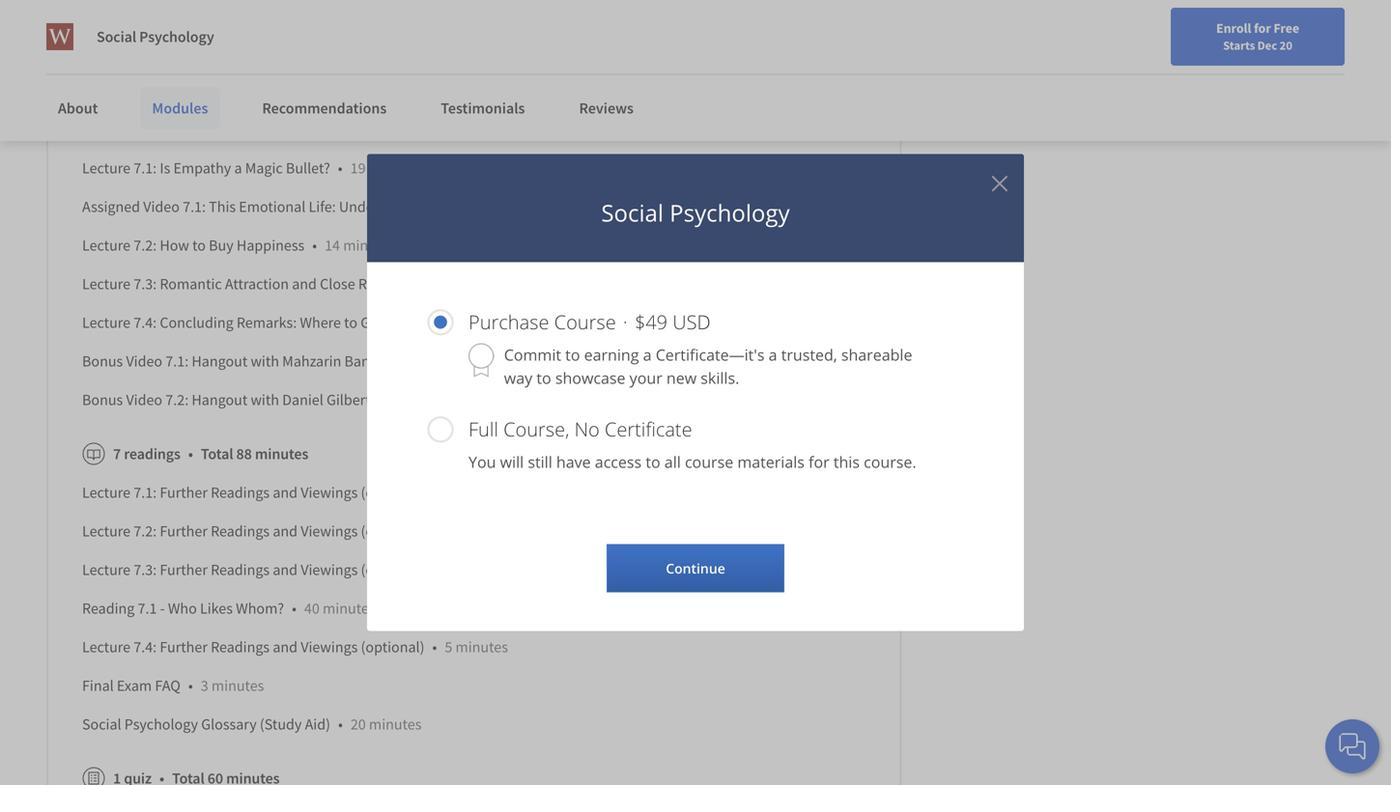 Task type: vqa. For each thing, say whether or not it's contained in the screenshot.
still
yes



Task type: describe. For each thing, give the bounding box(es) containing it.
certificate—it's
[[656, 344, 765, 365]]

aid)
[[305, 715, 330, 735]]

no
[[575, 416, 600, 443]]

earning
[[584, 344, 639, 365]]

about
[[161, 65, 196, 82]]

$49
[[635, 309, 668, 335]]

(study
[[260, 715, 302, 735]]

continue
[[666, 559, 725, 578]]

reviews link
[[568, 87, 645, 129]]

bonus video 7.2: hangout with daniel gilbert
[[82, 391, 371, 410]]

certificate
[[605, 416, 692, 443]]

your
[[630, 368, 663, 388]]

to left the buy
[[192, 236, 206, 255]]

exam
[[117, 677, 152, 696]]

romantic
[[160, 275, 222, 294]]

30
[[405, 352, 421, 371]]

20 inside enroll for free starts dec 20
[[1280, 38, 1293, 53]]

bonus for bonus video 7.2: hangout with daniel gilbert
[[82, 391, 123, 410]]

• right aid)
[[338, 715, 343, 735]]

glossary
[[201, 715, 257, 735]]

how
[[160, 236, 189, 255]]

course
[[554, 309, 616, 335]]

testimonials
[[441, 99, 525, 118]]

3
[[201, 677, 208, 696]]

with for daniel
[[251, 391, 279, 410]]

recommendations
[[262, 99, 387, 118]]

video for bonus video 7.2: hangout with daniel gilbert
[[126, 391, 162, 410]]

1 horizontal spatial social psychology
[[601, 197, 790, 229]]

trusted,
[[781, 344, 837, 365]]

readings
[[124, 445, 180, 464]]

with for mahzarin
[[251, 352, 279, 371]]

viewings for lecture 7.2: further readings and viewings (optional)
[[301, 522, 358, 541]]

0 vertical spatial social
[[97, 27, 136, 46]]

who
[[168, 599, 197, 619]]

• down modules in the left top of the page
[[174, 120, 179, 139]]

go
[[361, 313, 379, 333]]

where
[[300, 313, 341, 333]]

minutes right 5
[[456, 638, 508, 657]]

1 7 videos from the top
[[113, 20, 166, 39]]

likes
[[200, 599, 233, 619]]

lecture 7.1: is empathy a magic bullet? • 19 minutes
[[82, 159, 422, 178]]

bonus video 7.1: hangout with mahzarin banaji
[[82, 352, 385, 371]]

showcase
[[555, 368, 626, 388]]

final
[[82, 677, 114, 696]]

7.1: left the this
[[183, 197, 206, 217]]

materials
[[738, 452, 805, 473]]

reading 7.1 - who likes whom? • 40 minutes
[[82, 599, 375, 619]]

23
[[526, 197, 542, 217]]

lecture 7.3: romantic attraction and close relationships
[[82, 275, 446, 294]]

empathy
[[173, 159, 231, 178]]

minutes up magic
[[249, 120, 302, 139]]

minutes right aid)
[[369, 715, 422, 735]]

faq
[[155, 677, 181, 696]]

• left 3
[[188, 677, 193, 696]]

to right way
[[537, 368, 551, 388]]

daniel
[[282, 391, 324, 410]]

lecture for lecture 7.3: romantic attraction and close relationships
[[82, 275, 131, 294]]

7 readings
[[113, 445, 180, 464]]

minutes right 3
[[211, 677, 264, 696]]

(optional) for lecture 7.1: further readings and viewings (optional)
[[361, 483, 425, 503]]

further for 7.4:
[[160, 638, 208, 657]]

hangout for 7.2:
[[192, 391, 248, 410]]

way
[[504, 368, 533, 388]]

1 videos from the top
[[124, 20, 166, 39]]

lecture for lecture 7.3: further readings and viewings (optional)
[[82, 561, 131, 580]]

readings for 7.2:
[[211, 522, 270, 541]]

for inside enroll for free starts dec 20
[[1254, 19, 1271, 37]]

videos inside hide info about module content region
[[124, 120, 167, 139]]

19
[[350, 159, 366, 178]]

bullet?
[[286, 159, 330, 178]]

full course, no certificate you will still have access to all course materials for this course.
[[469, 416, 917, 473]]

hide info about module content button
[[74, 56, 299, 91]]

lecture 7.3: further readings and viewings (optional)
[[82, 561, 425, 580]]

close
[[320, 275, 355, 294]]

further for 7.1:
[[160, 483, 208, 503]]

17 minutes
[[469, 313, 540, 333]]

1 horizontal spatial a
[[643, 344, 652, 365]]

✕ button
[[991, 167, 1009, 199]]

dec
[[1258, 38, 1278, 53]]

purchase course · $49 usd
[[469, 309, 711, 335]]

total for total 154 minutes
[[187, 120, 219, 139]]

7.3: for romantic
[[134, 275, 157, 294]]

1 vertical spatial social
[[601, 197, 664, 229]]

reading
[[82, 599, 135, 619]]

hide info about module content region
[[82, 103, 866, 786]]

assigned video 7.1: this emotional life: understanding happiness
[[82, 197, 506, 217]]

whom?
[[236, 599, 284, 619]]

shareable
[[841, 344, 913, 365]]

life:
[[309, 197, 336, 217]]

have
[[557, 452, 591, 473]]

attraction
[[225, 275, 289, 294]]

lecture for lecture 7.1: is empathy a magic bullet? • 19 minutes
[[82, 159, 131, 178]]

social psychology glossary (study aid) • 20 minutes
[[82, 715, 422, 735]]

final exam faq • 3 minutes
[[82, 677, 264, 696]]

1 vertical spatial happiness
[[237, 236, 305, 255]]

minutes up commit
[[488, 313, 540, 333]]

understanding
[[339, 197, 435, 217]]

commit
[[504, 344, 561, 365]]

starts
[[1223, 38, 1255, 53]]

still
[[528, 452, 552, 473]]

2 horizontal spatial a
[[769, 344, 777, 365]]

free
[[1274, 19, 1300, 37]]

• total 154 minutes
[[174, 120, 302, 139]]

lecture for lecture 7.4: further readings and viewings (optional) • 5 minutes
[[82, 638, 131, 657]]

154
[[222, 120, 246, 139]]

social inside hide info about module content region
[[82, 715, 121, 735]]

lecture for lecture 7.1: further readings and viewings (optional)
[[82, 483, 131, 503]]

14
[[325, 236, 340, 255]]

minutes right 23
[[545, 197, 597, 217]]

skills.
[[701, 368, 740, 388]]

7.1
[[138, 599, 157, 619]]

is
[[160, 159, 170, 178]]

buy
[[209, 236, 234, 255]]

(optional) for lecture 7.3: further readings and viewings (optional)
[[361, 561, 425, 580]]

psychology inside hide info about module content region
[[124, 715, 198, 735]]

hangout for 7.1:
[[192, 352, 248, 371]]

commit to earning a certificate—it's a trusted, shareable way to showcase your new skills.
[[504, 344, 913, 388]]

0 vertical spatial social psychology
[[97, 27, 214, 46]]



Task type: locate. For each thing, give the bounding box(es) containing it.
lecture 7.1: further readings and viewings (optional)
[[82, 483, 425, 503]]

lecture for lecture 7.2: further readings and viewings (optional)
[[82, 522, 131, 541]]

2 7.4: from the top
[[134, 638, 157, 657]]

2 hangout from the top
[[192, 391, 248, 410]]

1 vertical spatial 7.3:
[[134, 561, 157, 580]]

course
[[685, 452, 734, 473]]

viewings for lecture 7.1: further readings and viewings (optional)
[[301, 483, 358, 503]]

readings for 7.1:
[[211, 483, 270, 503]]

you
[[469, 452, 496, 473]]

reviews
[[579, 99, 634, 118]]

magic
[[245, 159, 283, 178]]

for up dec
[[1254, 19, 1271, 37]]

this
[[834, 452, 860, 473]]

7 left readings
[[113, 445, 121, 464]]

• left 19
[[338, 159, 343, 178]]

✕
[[991, 167, 1009, 199]]

0 vertical spatial 7.3:
[[134, 275, 157, 294]]

1 vertical spatial video
[[126, 352, 162, 371]]

all
[[665, 452, 681, 473]]

enroll for free starts dec 20
[[1217, 19, 1300, 53]]

1 with from the top
[[251, 352, 279, 371]]

about
[[58, 99, 98, 118]]

hide
[[105, 65, 133, 82]]

7 for • total 154 minutes
[[113, 120, 121, 139]]

40
[[304, 599, 320, 619]]

30 minutes
[[405, 352, 477, 371]]

video up 7 readings at left
[[126, 391, 162, 410]]

gilbert
[[327, 391, 371, 410]]

wesleyan university image
[[46, 23, 73, 50]]

readings down 88
[[211, 483, 270, 503]]

from
[[382, 313, 415, 333]]

0 horizontal spatial social psychology
[[97, 27, 214, 46]]

7 videos inside hide info about module content region
[[113, 120, 167, 139]]

1 horizontal spatial 20
[[1280, 38, 1293, 53]]

1 vertical spatial 7.4:
[[134, 638, 157, 657]]

further for 7.2:
[[160, 522, 208, 541]]

bonus
[[82, 352, 123, 371], [82, 391, 123, 410]]

3 viewings from the top
[[301, 561, 358, 580]]

0 horizontal spatial a
[[234, 159, 242, 178]]

2 (optional) from the top
[[361, 522, 425, 541]]

a
[[234, 159, 242, 178], [643, 344, 652, 365], [769, 344, 777, 365]]

concluding
[[160, 313, 233, 333]]

a up your on the left top of page
[[643, 344, 652, 365]]

•
[[174, 120, 179, 139], [338, 159, 343, 178], [312, 236, 317, 255], [188, 445, 193, 464], [292, 599, 297, 619], [432, 638, 437, 657], [188, 677, 193, 696], [338, 715, 343, 735]]

• left 14
[[312, 236, 317, 255]]

·
[[623, 309, 628, 335]]

20 inside hide info about module content region
[[351, 715, 366, 735]]

• left '40' at the bottom of page
[[292, 599, 297, 619]]

3 (optional) from the top
[[361, 561, 425, 580]]

• left 5
[[432, 638, 437, 657]]

readings for 7.3:
[[211, 561, 270, 580]]

lecture for lecture 7.2: how to buy happiness • 14 minutes
[[82, 236, 131, 255]]

continue button
[[607, 545, 784, 593]]

6 lecture from the top
[[82, 522, 131, 541]]

7 videos
[[113, 20, 166, 39], [113, 120, 167, 139]]

2 vertical spatial video
[[126, 391, 162, 410]]

and for lecture 7.4: further readings and viewings (optional) • 5 minutes
[[273, 638, 298, 657]]

7.1: down 7 readings at left
[[134, 483, 157, 503]]

7.2: for further
[[134, 522, 157, 541]]

minutes right 30
[[424, 352, 477, 371]]

total
[[187, 120, 219, 139], [201, 445, 233, 464]]

to left all
[[646, 452, 661, 473]]

enroll
[[1217, 19, 1252, 37]]

show notifications image
[[1167, 24, 1190, 47]]

and for lecture 7.3: romantic attraction and close relationships
[[292, 275, 317, 294]]

1 vertical spatial social psychology
[[601, 197, 790, 229]]

7.4:
[[134, 313, 157, 333], [134, 638, 157, 657]]

and for lecture 7.2: further readings and viewings (optional)
[[273, 522, 298, 541]]

video down is
[[143, 197, 180, 217]]

7.3: for further
[[134, 561, 157, 580]]

chat with us image
[[1337, 731, 1368, 762]]

relationships
[[358, 275, 446, 294]]

1 vertical spatial total
[[201, 445, 233, 464]]

and down lecture 7.1: further readings and viewings (optional)
[[273, 522, 298, 541]]

module
[[198, 65, 243, 82]]

1 lecture from the top
[[82, 159, 131, 178]]

videos up info
[[124, 20, 166, 39]]

2 7 from the top
[[113, 120, 121, 139]]

to inside full course, no certificate you will still have access to all course materials for this course.
[[646, 452, 661, 473]]

social down 'final'
[[82, 715, 121, 735]]

total for total 88 minutes
[[201, 445, 233, 464]]

1 horizontal spatial happiness
[[438, 197, 506, 217]]

and for lecture 7.3: further readings and viewings (optional)
[[273, 561, 298, 580]]

7.4: left concluding
[[134, 313, 157, 333]]

0 vertical spatial 7
[[113, 20, 121, 39]]

will
[[500, 452, 524, 473]]

here
[[418, 313, 449, 333]]

1 vertical spatial 7
[[113, 120, 121, 139]]

happiness down emotional
[[237, 236, 305, 255]]

7.2: up readings
[[166, 391, 189, 410]]

7.3: up 7.1
[[134, 561, 157, 580]]

1 (optional) from the top
[[361, 483, 425, 503]]

bonus for bonus video 7.1: hangout with mahzarin banaji
[[82, 352, 123, 371]]

remarks:
[[237, 313, 297, 333]]

0 vertical spatial with
[[251, 352, 279, 371]]

a left trusted,
[[769, 344, 777, 365]]

7 right about link
[[113, 120, 121, 139]]

7.4: for further
[[134, 638, 157, 657]]

7.2:
[[134, 236, 157, 255], [166, 391, 189, 410], [134, 522, 157, 541]]

0 vertical spatial 7.2:
[[134, 236, 157, 255]]

0 vertical spatial 7 videos
[[113, 20, 166, 39]]

recommendations link
[[251, 87, 398, 129]]

lecture 7.2: how to buy happiness • 14 minutes
[[82, 236, 396, 255]]

to
[[192, 236, 206, 255], [344, 313, 358, 333], [565, 344, 580, 365], [537, 368, 551, 388], [646, 452, 661, 473]]

2 videos from the top
[[124, 120, 167, 139]]

7.1: left is
[[134, 159, 157, 178]]

7.4: for concluding
[[134, 313, 157, 333]]

0 vertical spatial hangout
[[192, 352, 248, 371]]

modules
[[152, 99, 208, 118]]

about link
[[46, 87, 110, 129]]

minutes right 19
[[369, 159, 422, 178]]

social right 23 minutes
[[601, 197, 664, 229]]

7 videos up info
[[113, 20, 166, 39]]

2 7.3: from the top
[[134, 561, 157, 580]]

1 readings from the top
[[211, 483, 270, 503]]

1 7 from the top
[[113, 20, 121, 39]]

5
[[445, 638, 452, 657]]

0 horizontal spatial happiness
[[237, 236, 305, 255]]

minutes right '40' at the bottom of page
[[323, 599, 375, 619]]

1 vertical spatial psychology
[[670, 197, 790, 229]]

and left close
[[292, 275, 317, 294]]

new
[[667, 368, 697, 388]]

• total 88 minutes
[[188, 445, 308, 464]]

video for assigned video 7.1: this emotional life: understanding happiness
[[143, 197, 180, 217]]

0 vertical spatial psychology
[[139, 27, 214, 46]]

info about module content element
[[74, 49, 866, 786]]

1 vertical spatial 7.2:
[[166, 391, 189, 410]]

2 vertical spatial 7
[[113, 445, 121, 464]]

emotional
[[239, 197, 306, 217]]

20 down free
[[1280, 38, 1293, 53]]

usd
[[673, 309, 711, 335]]

7
[[113, 20, 121, 39], [113, 120, 121, 139], [113, 445, 121, 464]]

for left this
[[809, 452, 830, 473]]

7.3: left the romantic
[[134, 275, 157, 294]]

minutes right 14
[[343, 236, 396, 255]]

lecture 7.4: further readings and viewings (optional) • 5 minutes
[[82, 638, 508, 657]]

0 horizontal spatial for
[[809, 452, 830, 473]]

a inside region
[[234, 159, 242, 178]]

23 minutes
[[526, 197, 597, 217]]

hide info about module content
[[105, 65, 291, 82]]

• right readings
[[188, 445, 193, 464]]

this
[[209, 197, 236, 217]]

2 lecture from the top
[[82, 236, 131, 255]]

1 bonus from the top
[[82, 352, 123, 371]]

total left 88
[[201, 445, 233, 464]]

-
[[160, 599, 165, 619]]

1 vertical spatial 20
[[351, 715, 366, 735]]

2 vertical spatial social
[[82, 715, 121, 735]]

3 7 from the top
[[113, 445, 121, 464]]

minutes
[[249, 120, 302, 139], [369, 159, 422, 178], [545, 197, 597, 217], [343, 236, 396, 255], [488, 313, 540, 333], [424, 352, 477, 371], [255, 445, 308, 464], [323, 599, 375, 619], [456, 638, 508, 657], [211, 677, 264, 696], [369, 715, 422, 735]]

20 right aid)
[[351, 715, 366, 735]]

2 readings from the top
[[211, 522, 270, 541]]

readings for 7.4:
[[211, 638, 270, 657]]

to left go
[[344, 313, 358, 333]]

course,
[[504, 416, 570, 443]]

social psychology
[[97, 27, 214, 46], [601, 197, 790, 229]]

4 (optional) from the top
[[361, 638, 425, 657]]

with down lecture 7.4: concluding remarks: where to go from here
[[251, 352, 279, 371]]

17
[[469, 313, 485, 333]]

1 further from the top
[[160, 483, 208, 503]]

and for lecture 7.1: further readings and viewings (optional)
[[273, 483, 298, 503]]

viewings
[[301, 483, 358, 503], [301, 522, 358, 541], [301, 561, 358, 580], [301, 638, 358, 657]]

readings down the reading 7.1 - who likes whom? • 40 minutes
[[211, 638, 270, 657]]

1 vertical spatial hangout
[[192, 391, 248, 410]]

4 further from the top
[[160, 638, 208, 657]]

(optional) for lecture 7.2: further readings and viewings (optional)
[[361, 522, 425, 541]]

2 vertical spatial 7.2:
[[134, 522, 157, 541]]

and up lecture 7.2: further readings and viewings (optional)
[[273, 483, 298, 503]]

1 vertical spatial for
[[809, 452, 830, 473]]

access
[[595, 452, 642, 473]]

7 up hide
[[113, 20, 121, 39]]

hangout down bonus video 7.1: hangout with mahzarin banaji at the top
[[192, 391, 248, 410]]

modules link
[[140, 87, 220, 129]]

lecture for lecture 7.4: concluding remarks: where to go from here
[[82, 313, 131, 333]]

7.2: down 7 readings at left
[[134, 522, 157, 541]]

readings up the reading 7.1 - who likes whom? • 40 minutes
[[211, 561, 270, 580]]

to up showcase
[[565, 344, 580, 365]]

7.1:
[[134, 159, 157, 178], [183, 197, 206, 217], [166, 352, 189, 371], [134, 483, 157, 503]]

1 viewings from the top
[[301, 483, 358, 503]]

7.4: down 7.1
[[134, 638, 157, 657]]

2 vertical spatial psychology
[[124, 715, 198, 735]]

viewings for lecture 7.3: further readings and viewings (optional)
[[301, 561, 358, 580]]

0 vertical spatial total
[[187, 120, 219, 139]]

1 7.4: from the top
[[134, 313, 157, 333]]

1 vertical spatial 7 videos
[[113, 120, 167, 139]]

7 for • total 88 minutes
[[113, 445, 121, 464]]

purchase
[[469, 309, 549, 335]]

readings down lecture 7.1: further readings and viewings (optional)
[[211, 522, 270, 541]]

4 readings from the top
[[211, 638, 270, 657]]

banaji
[[344, 352, 385, 371]]

videos down modules in the left top of the page
[[124, 120, 167, 139]]

(optional) for lecture 7.4: further readings and viewings (optional) • 5 minutes
[[361, 638, 425, 657]]

video for bonus video 7.1: hangout with mahzarin banaji
[[126, 352, 162, 371]]

info
[[135, 65, 158, 82]]

readings
[[211, 483, 270, 503], [211, 522, 270, 541], [211, 561, 270, 580], [211, 638, 270, 657]]

0 horizontal spatial 20
[[351, 715, 366, 735]]

hangout up bonus video 7.2: hangout with daniel gilbert on the left
[[192, 352, 248, 371]]

total left the 154 in the top left of the page
[[187, 120, 219, 139]]

4 lecture from the top
[[82, 313, 131, 333]]

0 vertical spatial for
[[1254, 19, 1271, 37]]

with
[[251, 352, 279, 371], [251, 391, 279, 410]]

2 further from the top
[[160, 522, 208, 541]]

happiness left 23
[[438, 197, 506, 217]]

0 vertical spatial happiness
[[438, 197, 506, 217]]

1 hangout from the top
[[192, 352, 248, 371]]

for
[[1254, 19, 1271, 37], [809, 452, 830, 473]]

3 further from the top
[[160, 561, 208, 580]]

7 lecture from the top
[[82, 561, 131, 580]]

2 with from the top
[[251, 391, 279, 410]]

hangout
[[192, 352, 248, 371], [192, 391, 248, 410]]

7 videos down modules in the left top of the page
[[113, 120, 167, 139]]

social up hide
[[97, 27, 136, 46]]

videos
[[124, 20, 166, 39], [124, 120, 167, 139]]

further for 7.3:
[[160, 561, 208, 580]]

0 vertical spatial videos
[[124, 20, 166, 39]]

0 vertical spatial 7.4:
[[134, 313, 157, 333]]

with left daniel
[[251, 391, 279, 410]]

viewings for lecture 7.4: further readings and viewings (optional) • 5 minutes
[[301, 638, 358, 657]]

lecture 7.2: further readings and viewings (optional)
[[82, 522, 425, 541]]

2 bonus from the top
[[82, 391, 123, 410]]

assigned
[[82, 197, 140, 217]]

1 horizontal spatial for
[[1254, 19, 1271, 37]]

7.1: down concluding
[[166, 352, 189, 371]]

1 vertical spatial bonus
[[82, 391, 123, 410]]

7.2: left 'how'
[[134, 236, 157, 255]]

5 lecture from the top
[[82, 483, 131, 503]]

a left magic
[[234, 159, 242, 178]]

1 7.3: from the top
[[134, 275, 157, 294]]

and up whom?
[[273, 561, 298, 580]]

for inside full course, no certificate you will still have access to all course materials for this course.
[[809, 452, 830, 473]]

3 readings from the top
[[211, 561, 270, 580]]

8 lecture from the top
[[82, 638, 131, 657]]

20
[[1280, 38, 1293, 53], [351, 715, 366, 735]]

2 viewings from the top
[[301, 522, 358, 541]]

and down whom?
[[273, 638, 298, 657]]

minutes right 88
[[255, 445, 308, 464]]

1 vertical spatial with
[[251, 391, 279, 410]]

7.2: for how
[[134, 236, 157, 255]]

0 vertical spatial video
[[143, 197, 180, 217]]

4 viewings from the top
[[301, 638, 358, 657]]

2 7 videos from the top
[[113, 120, 167, 139]]

0 vertical spatial bonus
[[82, 352, 123, 371]]

testimonials link
[[429, 87, 537, 129]]

video down concluding
[[126, 352, 162, 371]]

1 vertical spatial videos
[[124, 120, 167, 139]]

88
[[236, 445, 252, 464]]

lecture 7.4: concluding remarks: where to go from here
[[82, 313, 449, 333]]

3 lecture from the top
[[82, 275, 131, 294]]

mahzarin
[[282, 352, 341, 371]]

0 vertical spatial 20
[[1280, 38, 1293, 53]]

coursera image
[[23, 16, 146, 47]]

(optional)
[[361, 483, 425, 503], [361, 522, 425, 541], [361, 561, 425, 580], [361, 638, 425, 657]]

menu item
[[1022, 19, 1146, 82]]



